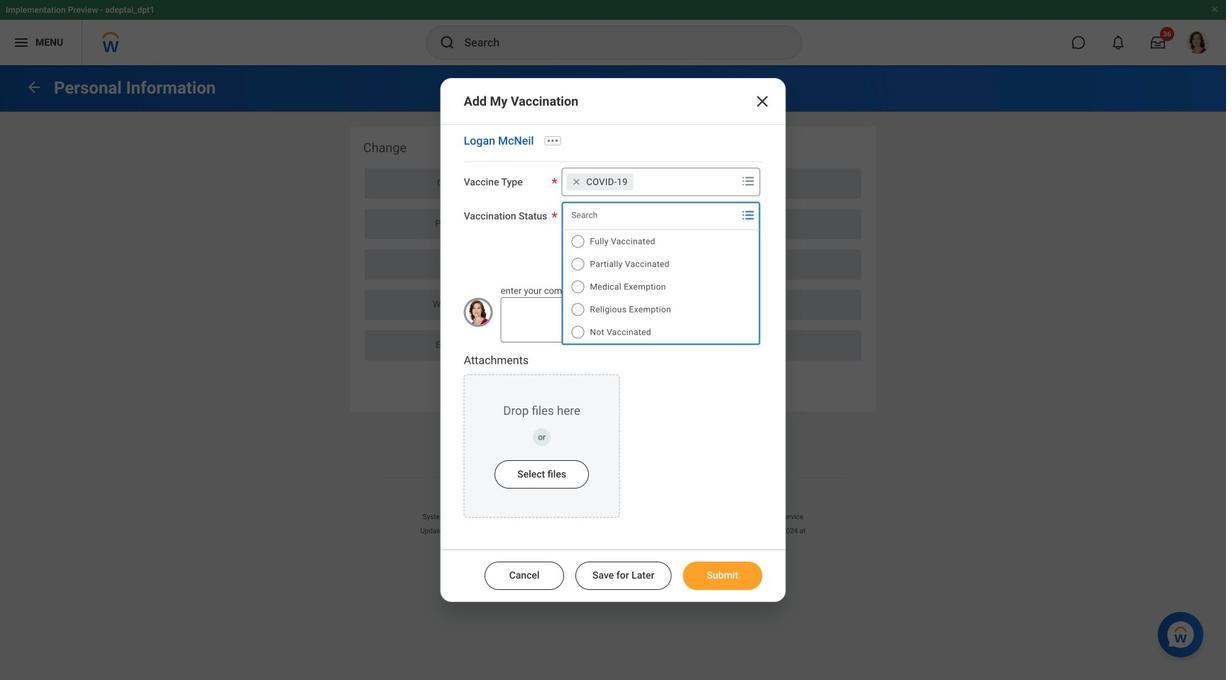 Task type: describe. For each thing, give the bounding box(es) containing it.
attachments region
[[464, 354, 620, 518]]

profile logan mcneil element
[[1178, 27, 1218, 58]]

prompts image
[[740, 173, 757, 190]]

employee's photo (logan mcneil) image
[[464, 298, 493, 327]]

covid-19 element
[[586, 176, 628, 189]]

close environment banner image
[[1211, 5, 1219, 13]]

inbox large image
[[1151, 35, 1165, 50]]

x image
[[754, 93, 771, 110]]



Task type: vqa. For each thing, say whether or not it's contained in the screenshot.
text box
yes



Task type: locate. For each thing, give the bounding box(es) containing it.
x small image
[[569, 175, 584, 189]]

prompts image
[[740, 207, 757, 224]]

notifications large image
[[1111, 35, 1126, 50]]

previous page image
[[26, 79, 43, 96]]

None text field
[[501, 297, 700, 343]]

dialog
[[440, 78, 786, 603]]

banner
[[0, 0, 1226, 65]]

action bar region
[[462, 551, 785, 591]]

Search field
[[562, 203, 737, 228]]

search image
[[439, 34, 456, 51]]

covid-19, press delete to clear value. option
[[567, 174, 634, 191]]

footer
[[0, 465, 1226, 553]]

main content
[[0, 65, 1226, 443]]



